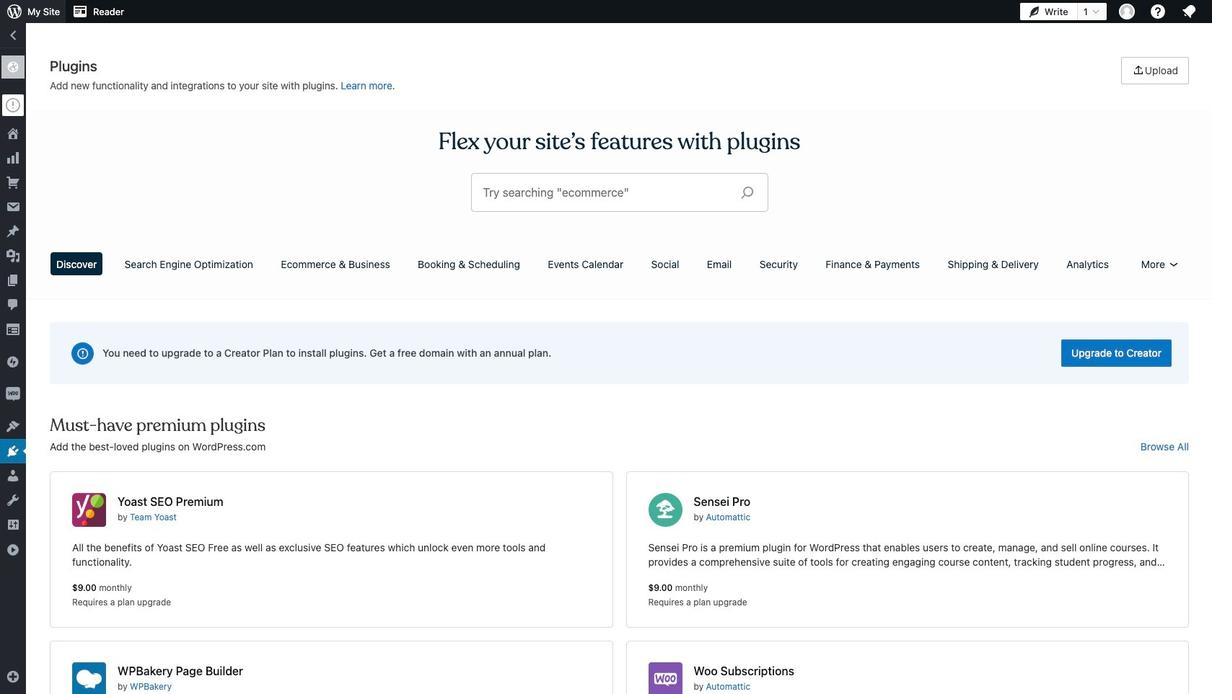 Task type: locate. For each thing, give the bounding box(es) containing it.
img image
[[6, 355, 20, 369], [6, 388, 20, 402]]

Search search field
[[483, 174, 729, 211]]

plugin icon image
[[72, 494, 106, 528], [648, 494, 682, 528], [72, 663, 106, 695], [648, 663, 682, 695]]

0 vertical spatial img image
[[6, 355, 20, 369]]

None search field
[[472, 174, 767, 211]]

help image
[[1150, 3, 1167, 20]]

1 vertical spatial img image
[[6, 388, 20, 402]]

main content
[[45, 57, 1194, 695]]

manage your notifications image
[[1181, 3, 1198, 20]]

open search image
[[729, 183, 765, 203]]



Task type: describe. For each thing, give the bounding box(es) containing it.
2 img image from the top
[[6, 388, 20, 402]]

my profile image
[[1119, 4, 1135, 19]]

1 img image from the top
[[6, 355, 20, 369]]



